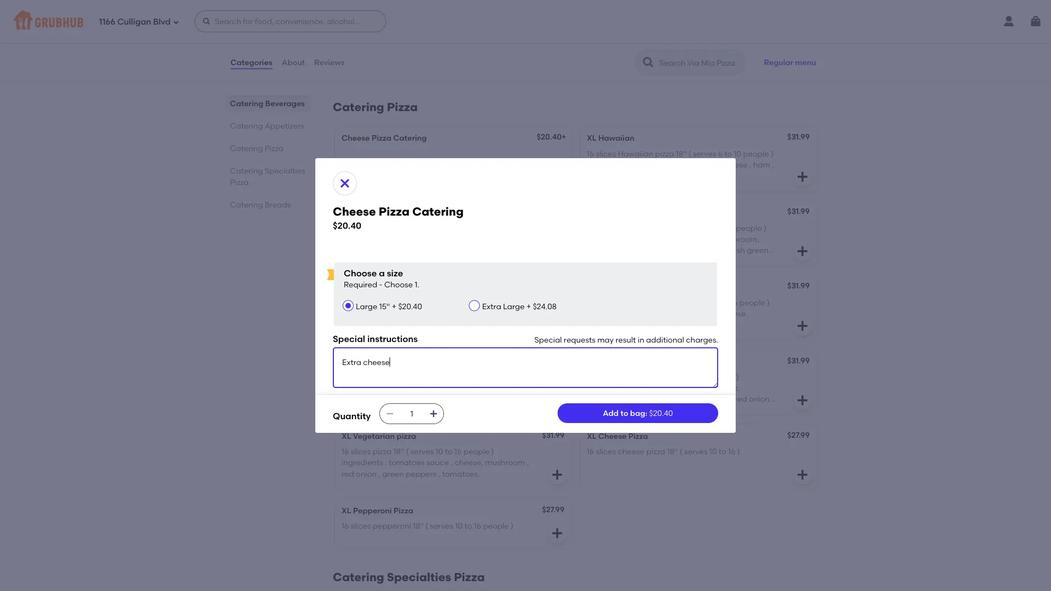 Task type: vqa. For each thing, say whether or not it's contained in the screenshot.
16 inside 16 slices Italiana Pizza 18'' ( serves 6 to 10 people ) ingredients : garlic sauce , cheese , mushroom, tomatoes ,sausage , and topped with fresh green onion .
yes



Task type: locate. For each thing, give the bounding box(es) containing it.
. inside 16 slices italiana pizza 18'' ( serves 6 to 10 people ) ingredients : garlic sauce , cheese , mushroom, tomatoes ,sausage , and topped with fresh green onion .
[[610, 257, 612, 266]]

1 horizontal spatial mushroom
[[485, 458, 525, 467]]

1 vertical spatial spicy
[[421, 384, 440, 393]]

0 horizontal spatial choose
[[344, 268, 377, 279]]

1 horizontal spatial extra
[[700, 160, 719, 169]]

pepperoni down xl pepperoni pizza
[[373, 522, 411, 531]]

red down garlic,
[[735, 395, 747, 404]]

pizza inside tab
[[265, 143, 284, 153]]

0 vertical spatial green
[[747, 246, 769, 255]]

cheese for cheese pizza catering
[[342, 133, 370, 143]]

1 horizontal spatial $27.99
[[788, 430, 810, 440]]

6 inside 16 slices italiana pizza 18'' ( serves 6 to 10 people ) ingredients : garlic sauce , cheese , mushroom, tomatoes ,sausage , and topped with fresh green onion .
[[711, 223, 716, 233]]

peppers left the tomatoes.
[[406, 469, 437, 479]]

( inside 16 slices pizza 18'' ( serves 10 to 16 people ) ingredients : tomatoes sauce , cheese, mushroom , red onion , green peppers , tomatoes.
[[406, 447, 409, 456]]

pepperoni for xl pepperoni blast
[[353, 282, 392, 292]]

tomatoes inside 16 slices hawaiian pizza  18" ( serves 6 to 10 people ) ingredients : tomatoes sauce , extra cheese , ham , pineapple .
[[634, 160, 670, 169]]

special up xl
[[333, 334, 365, 344]]

slices for 16 slices hawaiian pizza  18" ( serves 6 to 10 people ) ingredients : tomatoes sauce , extra cheese , ham , pineapple .
[[596, 149, 616, 158]]

svg image inside main navigation navigation
[[1030, 15, 1043, 28]]

ingredients for spicy
[[342, 384, 383, 393]]

catering inside tab
[[230, 121, 263, 130]]

1 vertical spatial with
[[441, 298, 456, 307]]

16 slices pizza 18'' ( serves 10 to 16 people ) ingredients : pesto sauce , cheese . garlic, tomatoes, artichoke hearts, mushroom, red onion and chicken
[[587, 372, 770, 415]]

special requests may result in additional charges.
[[535, 335, 719, 345]]

blast
[[394, 282, 413, 292]]

1 vertical spatial pepperoni
[[353, 282, 392, 292]]

+ right 15"
[[392, 302, 397, 311]]

1 vertical spatial chipotle
[[400, 406, 431, 415]]

$24.08
[[533, 302, 557, 311]]

with left input item quantity number field
[[383, 406, 398, 415]]

1 horizontal spatial +
[[527, 302, 531, 311]]

cheese for cheese pizza catering $20.40
[[333, 205, 376, 219]]

16
[[587, 149, 594, 158], [342, 223, 349, 233], [587, 223, 594, 233], [342, 298, 349, 307], [587, 298, 594, 307], [731, 298, 738, 307], [386, 309, 393, 318], [342, 372, 349, 382], [485, 372, 493, 382], [587, 372, 594, 382], [700, 372, 707, 382], [342, 447, 349, 456], [455, 447, 462, 456], [587, 447, 594, 456], [728, 447, 736, 456], [342, 522, 349, 531], [474, 522, 481, 531]]

0 horizontal spatial spicy
[[373, 372, 392, 382]]

peppers inside 16 slices pizza 18'' ( serves 10 to 16 people ) ingredients : tomatoes sauce , cheese, mushroom , red onion , green peppers , tomatoes.
[[406, 469, 437, 479]]

mia
[[674, 282, 688, 292]]

onion inside 16 slices italiana pizza 18'' ( serves 6 to 10 people ) ingredients : garlic sauce , cheese , mushroom, tomatoes ,sausage , and topped with fresh green onion .
[[587, 257, 608, 266]]

and inside 16 slices pizza 18'' ( serves 10 to 16 people ) ingredients : pesto sauce , cheese . garlic, tomatoes, artichoke hearts, mushroom, red onion and chicken
[[587, 406, 602, 415]]

chicken
[[690, 282, 719, 292], [618, 298, 647, 307], [686, 320, 715, 329], [385, 357, 414, 366], [394, 372, 423, 382], [486, 395, 515, 404], [604, 406, 633, 415]]

pizza
[[387, 100, 418, 114], [372, 133, 392, 143], [265, 143, 284, 153], [230, 177, 249, 187], [379, 205, 410, 219], [383, 208, 403, 217], [648, 223, 667, 233], [629, 432, 648, 441], [394, 506, 413, 515], [454, 570, 485, 584]]

required
[[344, 280, 377, 290]]

mushroom up 'may' on the bottom right of the page
[[587, 320, 627, 329]]

catering appetizers tab
[[230, 120, 307, 131]]

garlic up in in the bottom right of the page
[[634, 309, 655, 318]]

0 horizontal spatial mushroom
[[342, 395, 382, 404]]

green inside 16 slices pizza 18'' ( serves 10 to 16 people ) ingredients : tomatoes sauce , cheese, mushroom , red onion , green peppers , tomatoes.
[[382, 469, 404, 479]]

people inside 16 slices hawaiian pizza  18" ( serves 6 to 10 people ) ingredients : tomatoes sauce , extra cheese , ham , pineapple .
[[743, 149, 769, 158]]

mushroom, inside 16 slices pizza 18'' ( serves 10 to 16 people ) ingredients : pesto sauce , cheese . garlic, tomatoes, artichoke hearts, mushroom, red onion and chicken
[[691, 395, 733, 404]]

: down 'xl chipotle chicken' at the bottom left of page
[[385, 384, 387, 393]]

red up xl vegetarian pizza at the left of page
[[387, 395, 400, 404]]

,sausage
[[625, 246, 658, 255]]

) inside 16 slices pizza 18'' ( serves 10 to 16 people ) ingredients : pesto sauce , cheese . garlic, tomatoes, artichoke hearts, mushroom, red onion and chicken
[[737, 372, 739, 382]]

Input item quantity number field
[[400, 404, 424, 424]]

: inside 16 slices hawaiian pizza  18" ( serves 6 to 10 people ) ingredients : tomatoes sauce , extra cheese , ham , pineapple .
[[631, 160, 632, 169]]

pizza inside 16 slices pizza 18'' ( serves 10 to 16 people ) ingredients : pesto sauce , cheese . garlic, tomatoes, artichoke hearts, mushroom, red onion and chicken
[[618, 372, 637, 382]]

cheese
[[721, 160, 748, 169], [685, 235, 712, 244], [479, 298, 506, 307], [719, 309, 746, 318], [470, 384, 497, 393], [685, 384, 712, 393], [618, 447, 645, 456]]

slices for 16 slices combination pizza 18'' serves ( 6 to 10 people ) ingredients : tomatoes sauce , salami linguica , mushroom,green peppers black olives and sausage .
[[351, 223, 371, 233]]

large left 15"
[[356, 302, 378, 311]]

0 vertical spatial mushroom,
[[718, 235, 760, 244]]

mushroom right 'cheese,'
[[485, 458, 525, 467]]

slices down the chipotle
[[351, 372, 371, 382]]

: down the xl hawaiian
[[631, 160, 632, 169]]

and
[[520, 246, 534, 255], [664, 246, 679, 255], [670, 320, 684, 329], [470, 395, 484, 404], [587, 406, 602, 415]]

choose up "required"
[[344, 268, 377, 279]]

. right pineapple
[[627, 171, 629, 180]]

serves inside 16 slices double pepperoni with extra cheese 18'' ( serves 10 to 16 people )
[[342, 309, 365, 318]]

$27.99 for 16 slices pepperoni 18'' ( serves 10 to 16 people )
[[542, 505, 565, 514]]

0 vertical spatial catering pizza
[[333, 100, 418, 114]]

spicy up input item quantity number field
[[421, 384, 440, 393]]

.
[[627, 171, 629, 180], [375, 257, 377, 266], [610, 257, 612, 266], [716, 309, 718, 318], [717, 320, 719, 329], [714, 384, 715, 393], [457, 406, 459, 415]]

slices for 16 slices italiana pizza 18'' ( serves 6 to 10 people ) ingredients : garlic sauce , cheese , mushroom, tomatoes ,sausage , and topped with fresh green onion .
[[596, 223, 616, 233]]

with
[[710, 246, 725, 255], [441, 298, 456, 307], [383, 406, 398, 415]]

16 inside 16 slices combination pizza 18'' serves ( 6 to 10 people ) ingredients : tomatoes sauce , salami linguica , mushroom,green peppers black olives and sausage .
[[342, 223, 349, 233]]

xl combo pizza
[[342, 208, 403, 217]]

: left "pesto"
[[631, 384, 632, 393]]

1 large from the left
[[356, 302, 378, 311]]

18'' inside 16 slices combination pizza 18'' serves ( 6 to 10 people ) ingredients : tomatoes sauce , salami linguica , mushroom,green peppers black olives and sausage .
[[443, 223, 454, 233]]

ingredients inside 16 slices spicy chicken 18'' ( serves 10 to 16 people ) ingredients : chipotle spicy sauce , cheese , mushroom , red onion , tomatoes , and chicken marinated with chipotle sauce .
[[342, 384, 383, 393]]

0 vertical spatial peppers
[[442, 246, 473, 255]]

ranch up bacon on the right
[[613, 35, 635, 45]]

mushroom up marinated
[[342, 395, 382, 404]]

chicken down tomatoes,
[[604, 406, 633, 415]]

serves inside 16 slices spicy chicken 18'' ( serves 10 to 16 people ) ingredients : chipotle spicy sauce , cheese , mushroom , red onion , tomatoes , and chicken marinated with chipotle sauce .
[[442, 372, 465, 382]]

1 vertical spatial peppers
[[406, 469, 437, 479]]

0 vertical spatial specialties
[[265, 166, 305, 175]]

ranch
[[613, 35, 635, 45], [624, 51, 645, 60]]

with inside 16 slices italiana pizza 18'' ( serves 6 to 10 people ) ingredients : garlic sauce , cheese , mushroom, tomatoes ,sausage , and topped with fresh green onion .
[[710, 246, 725, 255]]

people inside 16 slices pizza 18'' ( serves 10 to 16 people ) ingredients : tomatoes sauce , cheese, mushroom , red onion , green peppers , tomatoes.
[[464, 447, 490, 456]]

chicken down 'xl chipotle chicken' at the bottom left of page
[[394, 372, 423, 382]]

serves inside 16 slices chicken pizza 18'' ( serves 10 to 16 people ) ingredients : garlic sauce , cilantro . cheese , mushroom , red onion and chicken .
[[687, 298, 710, 307]]

and inside 16 slices combination pizza 18'' serves ( 6 to 10 people ) ingredients : tomatoes sauce , salami linguica , mushroom,green peppers black olives and sausage .
[[520, 246, 534, 255]]

additional
[[646, 335, 684, 345]]

pizza up mushroom,green
[[422, 223, 441, 233]]

ingredients up marinated
[[342, 384, 383, 393]]

$31.99 for 16 slices pizza 18'' ( serves 10 to 16 people ) ingredients : pesto sauce , cheese . garlic, tomatoes, artichoke hearts, mushroom, red onion and chicken
[[788, 356, 810, 365]]

xl vegetarian pizza
[[342, 432, 416, 441]]

slices down vegetarian
[[351, 447, 371, 456]]

1 vertical spatial catering pizza
[[230, 143, 284, 153]]

1 vertical spatial catering specialties pizza
[[333, 570, 485, 584]]

ranch down bacon ranch sticks
[[624, 51, 645, 60]]

requests
[[564, 335, 596, 345]]

pizza up "pesto"
[[618, 372, 637, 382]]

slices inside 16 slices hawaiian pizza  18" ( serves 6 to 10 people ) ingredients : tomatoes sauce , extra cheese , ham , pineapple .
[[596, 149, 616, 158]]

extra left ham
[[700, 160, 719, 169]]

32
[[587, 51, 596, 60]]

cilantro
[[685, 309, 714, 318]]

tomatoes inside 16 slices spicy chicken 18'' ( serves 10 to 16 people ) ingredients : chipotle spicy sauce , cheese , mushroom , red onion , tomatoes , and chicken marinated with chipotle sauce .
[[428, 395, 464, 404]]

10 inside 16 slices hawaiian pizza  18" ( serves 6 to 10 people ) ingredients : tomatoes sauce , extra cheese , ham , pineapple .
[[734, 149, 742, 158]]

tomatoes,
[[587, 395, 625, 404]]

: down italiana
[[631, 235, 632, 244]]

slices left italiana
[[596, 223, 616, 233]]

:
[[631, 160, 632, 169], [417, 235, 419, 244], [631, 235, 632, 244], [631, 309, 632, 318], [385, 384, 387, 393], [631, 384, 632, 393], [385, 458, 387, 467]]

) inside 16 slices spicy chicken 18'' ( serves 10 to 16 people ) ingredients : chipotle spicy sauce , cheese , mushroom , red onion , tomatoes , and chicken marinated with chipotle sauce .
[[522, 372, 525, 382]]

with left fresh
[[710, 246, 725, 255]]

peppers left black
[[442, 246, 473, 255]]

-
[[379, 280, 383, 290]]

extra
[[700, 160, 719, 169], [458, 298, 477, 307]]

chipotle up xl vegetarian pizza at the left of page
[[400, 406, 431, 415]]

slices for 16 slices pepperoni 18'' ( serves 10 to 16 people )
[[351, 522, 371, 531]]

$20.40 for catering
[[333, 220, 362, 231]]

2 vertical spatial with
[[383, 406, 398, 415]]

pizza down xl garlic chicken ( via mia chicken )
[[649, 298, 668, 307]]

with left 'extra'
[[441, 298, 456, 307]]

cheese pizza catering
[[342, 133, 427, 143]]

+
[[562, 132, 566, 142], [392, 302, 397, 311], [527, 302, 531, 311]]

15"
[[379, 302, 390, 311]]

cheese inside 16 slices double pepperoni with extra cheese 18'' ( serves 10 to 16 people )
[[479, 298, 506, 307]]

hawaiian inside 16 slices hawaiian pizza  18" ( serves 6 to 10 people ) ingredients : tomatoes sauce , extra cheese , ham , pineapple .
[[618, 149, 654, 158]]

result
[[616, 335, 636, 345]]

0 vertical spatial mushroom
[[587, 320, 627, 329]]

to
[[710, 51, 718, 60], [725, 149, 732, 158], [492, 223, 499, 233], [718, 223, 725, 233], [721, 298, 729, 307], [376, 309, 384, 318], [476, 372, 484, 382], [690, 372, 698, 382], [621, 409, 628, 418], [445, 447, 453, 456], [719, 447, 727, 456], [465, 522, 472, 531]]

garlic up ,sausage
[[634, 235, 655, 244]]

1 vertical spatial choose
[[384, 280, 413, 290]]

catering beverages tab
[[230, 97, 307, 109]]

to inside 16 slices hawaiian pizza  18" ( serves 6 to 10 people ) ingredients : tomatoes sauce , extra cheese , ham , pineapple .
[[725, 149, 732, 158]]

$20.40
[[537, 132, 562, 142], [333, 220, 362, 231], [398, 302, 422, 311], [649, 409, 673, 418]]

) inside 16 slices double pepperoni with extra cheese 18'' ( serves 10 to 16 people )
[[422, 309, 425, 318]]

choose a size required - choose 1.
[[344, 268, 419, 290]]

$31.99
[[788, 132, 810, 142], [788, 207, 810, 216], [788, 281, 810, 291], [788, 356, 810, 365], [542, 430, 565, 440]]

1 vertical spatial ranch
[[624, 51, 645, 60]]

sauce inside 16 slices hawaiian pizza  18" ( serves 6 to 10 people ) ingredients : tomatoes sauce , extra cheese , ham , pineapple .
[[672, 160, 694, 169]]

$20.40 for bag:
[[649, 409, 673, 418]]

cheese
[[342, 133, 370, 143], [333, 205, 376, 219], [599, 432, 627, 441]]

0 vertical spatial catering specialties pizza
[[230, 166, 305, 187]]

1 horizontal spatial large
[[503, 302, 525, 311]]

pesto
[[634, 384, 655, 393]]

+ left the xl hawaiian
[[562, 132, 566, 142]]

spicy down 'xl chipotle chicken' at the bottom left of page
[[373, 372, 392, 382]]

green right fresh
[[747, 246, 769, 255]]

1 vertical spatial mushroom
[[342, 395, 382, 404]]

0 vertical spatial extra
[[700, 160, 719, 169]]

to inside 16 slices pizza 18'' ( serves 10 to 16 people ) ingredients : pesto sauce , cheese . garlic, tomatoes, artichoke hearts, mushroom, red onion and chicken
[[690, 372, 698, 382]]

red down vegetarian
[[342, 469, 354, 479]]

serves inside 16 slices hawaiian pizza  18" ( serves 6 to 10 people ) ingredients : tomatoes sauce , extra cheese , ham , pineapple .
[[693, 149, 716, 158]]

categories button
[[230, 43, 273, 82]]

ingredients inside 16 slices italiana pizza 18'' ( serves 6 to 10 people ) ingredients : garlic sauce , cheese , mushroom, tomatoes ,sausage , and topped with fresh green onion .
[[587, 235, 629, 244]]

2 large from the left
[[503, 302, 525, 311]]

xl for xl pepperoni blast
[[342, 282, 351, 292]]

. right input item quantity number field
[[457, 406, 459, 415]]

1 vertical spatial $27.99
[[542, 505, 565, 514]]

slices down combo
[[351, 223, 371, 233]]

0 vertical spatial pepperoni
[[342, 35, 380, 45]]

with inside 16 slices spicy chicken 18'' ( serves 10 to 16 people ) ingredients : chipotle spicy sauce , cheese , mushroom , red onion , tomatoes , and chicken marinated with chipotle sauce .
[[383, 406, 398, 415]]

0 vertical spatial cheese
[[342, 133, 370, 143]]

0 horizontal spatial large
[[356, 302, 378, 311]]

: for combination
[[417, 235, 419, 244]]

double
[[373, 298, 399, 307]]

mushroom
[[587, 320, 627, 329], [342, 395, 382, 404], [485, 458, 525, 467]]

breads
[[265, 200, 291, 209]]

catering pizza tab
[[230, 142, 307, 154]]

red inside 16 slices pizza 18'' ( serves 10 to 16 people ) ingredients : pesto sauce , cheese . garlic, tomatoes, artichoke hearts, mushroom, red onion and chicken
[[735, 395, 747, 404]]

slices inside 16 slices pizza 18'' ( serves 10 to 16 people ) ingredients : pesto sauce , cheese . garlic, tomatoes, artichoke hearts, mushroom, red onion and chicken
[[596, 372, 616, 382]]

2 horizontal spatial mushroom
[[587, 320, 627, 329]]

black
[[475, 246, 495, 255]]

large
[[356, 302, 378, 311], [503, 302, 525, 311]]

0 vertical spatial hawaiian
[[599, 133, 635, 143]]

svg image
[[1030, 15, 1043, 28], [551, 170, 564, 184], [796, 170, 809, 184], [796, 245, 809, 258], [551, 319, 564, 333], [796, 319, 809, 333], [551, 394, 564, 407], [796, 394, 809, 407], [386, 410, 394, 418], [551, 469, 564, 482]]

hawaiian up pineapple
[[599, 133, 635, 143]]

pizza inside catering specialties pizza
[[230, 177, 249, 187]]

1 vertical spatial cheese
[[333, 205, 376, 219]]

2 horizontal spatial 6
[[718, 149, 723, 158]]

ingredients for chicken
[[587, 309, 629, 318]]

. up charges.
[[717, 320, 719, 329]]

chipotle up input item quantity number field
[[389, 384, 419, 393]]

. up choose a size required - choose 1.
[[375, 257, 377, 266]]

slices down xl pepperoni pizza
[[351, 522, 371, 531]]

chicken down cilantro
[[686, 320, 715, 329]]

slices down xl cheese pizza
[[596, 447, 616, 456]]

. inside 16 slices hawaiian pizza  18" ( serves 6 to 10 people ) ingredients : tomatoes sauce , extra cheese , ham , pineapple .
[[627, 171, 629, 180]]

slices for 16 slices chicken pizza 18'' ( serves 10 to 16 people ) ingredients : garlic sauce , cilantro . cheese , mushroom , red onion and chicken .
[[596, 298, 616, 307]]

slices inside 16 slices pizza 18'' ( serves 10 to 16 people ) ingredients : tomatoes sauce , cheese, mushroom , red onion , green peppers , tomatoes.
[[351, 447, 371, 456]]

2 vertical spatial pepperoni
[[353, 506, 392, 515]]

ingredients inside 16 slices combination pizza 18'' serves ( 6 to 10 people ) ingredients : tomatoes sauce , salami linguica , mushroom,green peppers black olives and sausage .
[[374, 235, 416, 244]]

special left "requests"
[[535, 335, 562, 345]]

ingredients up pineapple
[[587, 160, 629, 169]]

16 slices italiana pizza 18'' ( serves 6 to 10 people ) ingredients : garlic sauce , cheese , mushroom, tomatoes ,sausage , and topped with fresh green onion .
[[587, 223, 769, 266]]

0 vertical spatial garlic
[[634, 235, 655, 244]]

red up in in the bottom right of the page
[[633, 320, 645, 329]]

pizza left 18"
[[655, 149, 674, 158]]

spicy
[[373, 372, 392, 382], [421, 384, 440, 393]]

garlic
[[634, 235, 655, 244], [634, 309, 655, 318]]

via
[[661, 282, 672, 292]]

: inside 16 slices spicy chicken 18'' ( serves 10 to 16 people ) ingredients : chipotle spicy sauce , cheese , mushroom , red onion , tomatoes , and chicken marinated with chipotle sauce .
[[385, 384, 387, 393]]

1 vertical spatial pepperoni
[[373, 522, 411, 531]]

quantity
[[333, 411, 371, 421]]

1 horizontal spatial specialties
[[387, 570, 451, 584]]

sauce
[[672, 160, 694, 169], [459, 235, 481, 244], [657, 235, 680, 244], [657, 309, 680, 318], [442, 384, 464, 393], [657, 384, 679, 393], [432, 406, 455, 415], [427, 458, 449, 467]]

combination
[[373, 223, 420, 233]]

ingredients down vegetarian
[[342, 458, 383, 467]]

catering breads
[[230, 200, 291, 209]]

,
[[696, 160, 698, 169], [750, 160, 752, 169], [772, 160, 774, 169], [483, 235, 485, 244], [682, 235, 684, 244], [714, 235, 716, 244], [373, 246, 375, 255], [660, 246, 662, 255], [682, 309, 684, 318], [748, 309, 750, 318], [629, 320, 631, 329], [466, 384, 468, 393], [499, 384, 501, 393], [681, 384, 683, 393], [384, 395, 386, 404], [424, 395, 426, 404], [466, 395, 468, 404], [451, 458, 453, 467], [527, 458, 529, 467], [379, 469, 381, 479], [438, 469, 440, 479]]

catering specialties pizza up catering breads 'tab'
[[230, 166, 305, 187]]

ingredients up tomatoes,
[[587, 384, 629, 393]]

0 vertical spatial with
[[710, 246, 725, 255]]

1 vertical spatial garlic
[[634, 309, 655, 318]]

6 inside 16 slices hawaiian pizza  18" ( serves 6 to 10 people ) ingredients : tomatoes sauce , extra cheese , ham , pineapple .
[[718, 149, 723, 158]]

large right 'extra'
[[503, 302, 525, 311]]

0 horizontal spatial catering specialties pizza
[[230, 166, 305, 187]]

pizza
[[655, 149, 674, 158], [422, 223, 441, 233], [649, 298, 668, 307], [618, 372, 637, 382], [397, 432, 416, 441], [373, 447, 392, 456], [647, 447, 666, 456]]

choose down size
[[384, 280, 413, 290]]

to inside 16 slices double pepperoni with extra cheese 18'' ( serves 10 to 16 people )
[[376, 309, 384, 318]]

pepperoni down the 1.
[[401, 298, 439, 307]]

0 horizontal spatial 6
[[485, 223, 490, 233]]

tomatoes.
[[442, 469, 480, 479]]

hawaiian
[[599, 133, 635, 143], [618, 149, 654, 158]]

( inside 16 slices italiana pizza 18'' ( serves 6 to 10 people ) ingredients : garlic sauce , cheese , mushroom, tomatoes ,sausage , and topped with fresh green onion .
[[682, 223, 684, 233]]

. up the 'garlic'
[[610, 257, 612, 266]]

1 horizontal spatial special
[[535, 335, 562, 345]]

6 for salami
[[485, 223, 490, 233]]

: down xl vegetarian pizza at the left of page
[[385, 458, 387, 467]]

2 vertical spatial cheese
[[599, 432, 627, 441]]

slices down "required"
[[351, 298, 371, 307]]

mushroom, up fresh
[[718, 235, 760, 244]]

1 horizontal spatial peppers
[[442, 246, 473, 255]]

$31.99 for 16 slices chicken pizza 18'' ( serves 10 to 16 people ) ingredients : garlic sauce , cilantro . cheese , mushroom , red onion and chicken .
[[788, 281, 810, 291]]

0 horizontal spatial peppers
[[406, 469, 437, 479]]

: up special requests may result in additional charges.
[[631, 309, 632, 318]]

0 horizontal spatial catering pizza
[[230, 143, 284, 153]]

$44.99
[[786, 34, 810, 44]]

1 vertical spatial mushroom,
[[691, 395, 733, 404]]

1 horizontal spatial with
[[441, 298, 456, 307]]

Search Via Mia Pizza search field
[[658, 58, 742, 68]]

1 vertical spatial extra
[[458, 298, 477, 307]]

1 horizontal spatial catering specialties pizza
[[333, 570, 485, 584]]

slices for 16 slices double pepperoni with extra cheese 18'' ( serves 10 to 16 people )
[[351, 298, 371, 307]]

1 horizontal spatial 6
[[711, 223, 716, 233]]

$20.40 +
[[537, 132, 566, 142]]

16 slices chicken pizza 18'' ( serves 10 to 16 people ) ingredients : garlic sauce , cilantro . cheese , mushroom , red onion and chicken .
[[587, 298, 770, 329]]

garlic for italiana
[[634, 235, 655, 244]]

. right cilantro
[[716, 309, 718, 318]]

0 horizontal spatial extra
[[458, 298, 477, 307]]

2 vertical spatial mushroom
[[485, 458, 525, 467]]

hawaiian down the xl hawaiian
[[618, 149, 654, 158]]

slices down the 'garlic'
[[596, 298, 616, 307]]

ingredients inside 16 slices pizza 18'' ( serves 10 to 16 people ) ingredients : pesto sauce , cheese . garlic, tomatoes, artichoke hearts, mushroom, red onion and chicken
[[587, 384, 629, 393]]

chicken down the extra cheese text box
[[486, 395, 515, 404]]

culligan
[[117, 17, 151, 27]]

ingredients down italiana
[[587, 235, 629, 244]]

catering inside tab
[[230, 166, 263, 175]]

slices down the xl hawaiian
[[596, 149, 616, 158]]

24
[[719, 51, 728, 60]]

: for spicy
[[385, 384, 387, 393]]

2 horizontal spatial with
[[710, 246, 725, 255]]

slices for 16 slices pizza 18'' ( serves 10 to 16 people ) ingredients : pesto sauce , cheese . garlic, tomatoes, artichoke hearts, mushroom, red onion and chicken
[[596, 372, 616, 382]]

specialties inside catering specialties pizza
[[265, 166, 305, 175]]

ingredients down combination at top left
[[374, 235, 416, 244]]

slices up tomatoes,
[[596, 372, 616, 382]]

0 horizontal spatial +
[[392, 302, 397, 311]]

+ left "$24.08"
[[527, 302, 531, 311]]

1 horizontal spatial choose
[[384, 280, 413, 290]]

mushroom, down garlic,
[[691, 395, 733, 404]]

serves inside 16 slices pizza 18'' ( serves 10 to 16 people ) ingredients : pesto sauce , cheese . garlic, tomatoes, artichoke hearts, mushroom, red onion and chicken
[[656, 372, 679, 382]]

pizza down xl vegetarian pizza at the left of page
[[373, 447, 392, 456]]

1 vertical spatial hawaiian
[[618, 149, 654, 158]]

catering pizza down 'catering appetizers'
[[230, 143, 284, 153]]

people inside 16 slices chicken pizza 18'' ( serves 10 to 16 people ) ingredients : garlic sauce , cilantro . cheese , mushroom , red onion and chicken .
[[740, 298, 766, 307]]

0 horizontal spatial specialties
[[265, 166, 305, 175]]

Special instructions text field
[[333, 347, 719, 388]]

: up mushroom,green
[[417, 235, 419, 244]]

pepperoni
[[342, 35, 380, 45], [353, 282, 392, 292], [353, 506, 392, 515]]

sauce inside 16 slices italiana pizza 18'' ( serves 6 to 10 people ) ingredients : garlic sauce , cheese , mushroom, tomatoes ,sausage , and topped with fresh green onion .
[[657, 235, 680, 244]]

cheese inside 16 slices italiana pizza 18'' ( serves 6 to 10 people ) ingredients : garlic sauce , cheese , mushroom, tomatoes ,sausage , and topped with fresh green onion .
[[685, 235, 712, 244]]

1 horizontal spatial spicy
[[421, 384, 440, 393]]

0 vertical spatial $27.99
[[788, 430, 810, 440]]

catering specialties pizza down 16 slices pepperoni 18'' ( serves 10 to 16 people )
[[333, 570, 485, 584]]

. left garlic,
[[714, 384, 715, 393]]

6 for cheese
[[711, 223, 716, 233]]

ingredients up 'may' on the bottom right of the page
[[587, 309, 629, 318]]

mushroom,
[[718, 235, 760, 244], [691, 395, 733, 404]]

. inside 16 slices combination pizza 18'' serves ( 6 to 10 people ) ingredients : tomatoes sauce , salami linguica , mushroom,green peppers black olives and sausage .
[[375, 257, 377, 266]]

peppers inside 16 slices combination pizza 18'' serves ( 6 to 10 people ) ingredients : tomatoes sauce , salami linguica , mushroom,green peppers black olives and sausage .
[[442, 246, 473, 255]]

xl garlic chicken ( via mia chicken )
[[587, 282, 724, 292]]

: inside 16 slices italiana pizza 18'' ( serves 6 to 10 people ) ingredients : garlic sauce , cheese , mushroom, tomatoes ,sausage , and topped with fresh green onion .
[[631, 235, 632, 244]]

2 garlic from the top
[[634, 309, 655, 318]]

xl for xl hawaiian
[[587, 133, 597, 143]]

catering pizza up cheese pizza catering
[[333, 100, 418, 114]]

slices inside 16 slices italiana pizza 18'' ( serves 6 to 10 people ) ingredients : garlic sauce , cheese , mushroom, tomatoes ,sausage , and topped with fresh green onion .
[[596, 223, 616, 233]]

1 vertical spatial green
[[382, 469, 404, 479]]

tomatoes inside 16 slices combination pizza 18'' serves ( 6 to 10 people ) ingredients : tomatoes sauce , salami linguica , mushroom,green peppers black olives and sausage .
[[421, 235, 457, 244]]

0 horizontal spatial special
[[333, 334, 365, 344]]

slices for 16 slices spicy chicken 18'' ( serves 10 to 16 people ) ingredients : chipotle spicy sauce , cheese , mushroom , red onion , tomatoes , and chicken marinated with chipotle sauce .
[[351, 372, 371, 382]]

) inside 16 slices chicken pizza 18'' ( serves 10 to 16 people ) ingredients : garlic sauce , cilantro . cheese , mushroom , red onion and chicken .
[[767, 298, 770, 307]]

ingredients for combination
[[374, 235, 416, 244]]

slices inside 16 slices spicy chicken 18'' ( serves 10 to 16 people ) ingredients : chipotle spicy sauce , cheese , mushroom , red onion , tomatoes , and chicken marinated with chipotle sauce .
[[351, 372, 371, 382]]

) inside 16 slices combination pizza 18'' serves ( 6 to 10 people ) ingredients : tomatoes sauce , salami linguica , mushroom,green peppers black olives and sausage .
[[369, 235, 372, 244]]

extra left 'extra'
[[458, 298, 477, 307]]

green up xl pepperoni pizza
[[382, 469, 404, 479]]

1 horizontal spatial green
[[747, 246, 769, 255]]

: inside 16 slices combination pizza 18'' serves ( 6 to 10 people ) ingredients : tomatoes sauce , salami linguica , mushroom,green peppers black olives and sausage .
[[417, 235, 419, 244]]

xl pepperoni blast
[[342, 282, 413, 292]]

svg image
[[202, 17, 211, 26], [173, 19, 179, 25], [796, 56, 809, 70], [338, 177, 352, 190], [429, 410, 438, 418], [796, 469, 809, 482], [551, 527, 564, 540]]

tomatoes inside 16 slices pizza 18'' ( serves 10 to 16 people ) ingredients : tomatoes sauce , cheese, mushroom , red onion , green peppers , tomatoes.
[[389, 458, 425, 467]]

large 15" + $20.40
[[356, 302, 422, 311]]

0 horizontal spatial green
[[382, 469, 404, 479]]

garlic inside 16 slices chicken pizza 18'' ( serves 10 to 16 people ) ingredients : garlic sauce , cilantro . cheese , mushroom , red onion and chicken .
[[634, 309, 655, 318]]

sauce inside 16 slices pizza 18'' ( serves 10 to 16 people ) ingredients : tomatoes sauce , cheese, mushroom , red onion , green peppers , tomatoes.
[[427, 458, 449, 467]]

onion inside 16 slices chicken pizza 18'' ( serves 10 to 16 people ) ingredients : garlic sauce , cilantro . cheese , mushroom , red onion and chicken .
[[647, 320, 668, 329]]

red inside 16 slices spicy chicken 18'' ( serves 10 to 16 people ) ingredients : chipotle spicy sauce , cheese , mushroom , red onion , tomatoes , and chicken marinated with chipotle sauce .
[[387, 395, 400, 404]]

0 horizontal spatial $27.99
[[542, 505, 565, 514]]

0 vertical spatial pepperoni
[[401, 298, 439, 307]]

ingredients
[[587, 160, 629, 169], [374, 235, 416, 244], [587, 235, 629, 244], [587, 309, 629, 318], [342, 384, 383, 393], [587, 384, 629, 393], [342, 458, 383, 467]]

+ for large 15" + $20.40
[[392, 302, 397, 311]]

1 garlic from the top
[[634, 235, 655, 244]]

red
[[633, 320, 645, 329], [387, 395, 400, 404], [735, 395, 747, 404], [342, 469, 354, 479]]

catering specialties pizza
[[230, 166, 305, 187], [333, 570, 485, 584]]

specialties down catering pizza tab
[[265, 166, 305, 175]]

cheese inside 16 slices chicken pizza 18'' ( serves 10 to 16 people ) ingredients : garlic sauce , cilantro . cheese , mushroom , red onion and chicken .
[[719, 309, 746, 318]]

green inside 16 slices italiana pizza 18'' ( serves 6 to 10 people ) ingredients : garlic sauce , cheese , mushroom, tomatoes ,sausage , and topped with fresh green onion .
[[747, 246, 769, 255]]

specialties down 16 slices pepperoni 18'' ( serves 10 to 16 people )
[[387, 570, 451, 584]]

0 horizontal spatial with
[[383, 406, 398, 415]]



Task type: describe. For each thing, give the bounding box(es) containing it.
xl for xl pepperoni pizza
[[342, 506, 351, 515]]

16 slices cheese pizza 18'' ( serves 10 to 16 )
[[587, 447, 740, 456]]

chipotle
[[351, 357, 383, 366]]

cheese inside 16 slices pizza 18'' ( serves 10 to 16 people ) ingredients : pesto sauce , cheese . garlic, tomatoes, artichoke hearts, mushroom, red onion and chicken
[[685, 384, 712, 393]]

onion inside 16 slices spicy chicken 18'' ( serves 10 to 16 people ) ingredients : chipotle spicy sauce , cheese , mushroom , red onion , tomatoes , and chicken marinated with chipotle sauce .
[[402, 395, 422, 404]]

artichoke
[[627, 395, 662, 404]]

special instructions
[[333, 334, 418, 344]]

pepperoni inside 16 slices double pepperoni with extra cheese 18'' ( serves 10 to 16 people )
[[401, 298, 439, 307]]

special for special requests may result in additional charges.
[[535, 335, 562, 345]]

sausage
[[342, 257, 373, 266]]

0 vertical spatial spicy
[[373, 372, 392, 382]]

chicken
[[623, 282, 654, 292]]

ingredients for italiana
[[587, 235, 629, 244]]

charges.
[[686, 335, 719, 345]]

1 vertical spatial specialties
[[387, 570, 451, 584]]

people inside 16 slices pizza 18'' ( serves 10 to 16 people ) ingredients : pesto sauce , cheese . garlic, tomatoes, artichoke hearts, mushroom, red onion and chicken
[[709, 372, 735, 382]]

marinated
[[342, 406, 381, 415]]

pizza inside 16 slices combination pizza 18'' serves ( 6 to 10 people ) ingredients : tomatoes sauce , salami linguica , mushroom,green peppers black olives and sausage .
[[422, 223, 441, 233]]

pepperoni sticks
[[342, 35, 404, 45]]

slices for 16 slices pizza 18'' ( serves 10 to 16 people ) ingredients : tomatoes sauce , cheese, mushroom , red onion , green peppers , tomatoes.
[[351, 447, 371, 456]]

salami
[[487, 235, 512, 244]]

mushroom inside 16 slices spicy chicken 18'' ( serves 10 to 16 people ) ingredients : chipotle spicy sauce , cheese , mushroom , red onion , tomatoes , and chicken marinated with chipotle sauce .
[[342, 395, 382, 404]]

pizza inside 16 slices hawaiian pizza  18" ( serves 6 to 10 people ) ingredients : tomatoes sauce , extra cheese , ham , pineapple .
[[655, 149, 674, 158]]

chicken inside 16 slices pizza 18'' ( serves 10 to 16 people ) ingredients : pesto sauce , cheese . garlic, tomatoes, artichoke hearts, mushroom, red onion and chicken
[[604, 406, 633, 415]]

$31.99 for 16 slices italiana pizza 18'' ( serves 6 to 10 people ) ingredients : garlic sauce , cheese , mushroom, tomatoes ,sausage , and topped with fresh green onion .
[[788, 207, 810, 216]]

search icon image
[[642, 56, 655, 69]]

0 vertical spatial chipotle
[[389, 384, 419, 393]]

extra large + $24.08
[[482, 302, 557, 311]]

( inside 16 slices double pepperoni with extra cheese 18'' ( serves 10 to 16 people )
[[520, 298, 523, 307]]

slices for 16 slices cheese pizza 18'' ( serves 10 to 16 )
[[596, 447, 616, 456]]

pizza down input item quantity number field
[[397, 432, 416, 441]]

16 slices double pepperoni with extra cheese 18'' ( serves 10 to 16 people )
[[342, 298, 523, 318]]

categories
[[231, 58, 273, 67]]

beverages
[[265, 99, 305, 108]]

special for special instructions
[[333, 334, 365, 344]]

: for italiana
[[631, 235, 632, 244]]

10 inside 16 slices italiana pizza 18'' ( serves 6 to 10 people ) ingredients : garlic sauce , cheese , mushroom, tomatoes ,sausage , and topped with fresh green onion .
[[727, 223, 734, 233]]

add to bag: $20.40
[[603, 409, 673, 418]]

) inside 16 slices italiana pizza 18'' ( serves 6 to 10 people ) ingredients : garlic sauce , cheese , mushroom, tomatoes ,sausage , and topped with fresh green onion .
[[764, 223, 767, 233]]

cheese inside 16 slices spicy chicken 18'' ( serves 10 to 16 people ) ingredients : chipotle spicy sauce , cheese , mushroom , red onion , tomatoes , and chicken marinated with chipotle sauce .
[[470, 384, 497, 393]]

serves inside 16 slices pizza 18'' ( serves 10 to 16 people ) ingredients : tomatoes sauce , cheese, mushroom , red onion , green peppers , tomatoes.
[[411, 447, 434, 456]]

10 inside 16 slices spicy chicken 18'' ( serves 10 to 16 people ) ingredients : chipotle spicy sauce , cheese , mushroom , red onion , tomatoes , and chicken marinated with chipotle sauce .
[[467, 372, 474, 382]]

( inside 16 slices pizza 18'' ( serves 10 to 16 people ) ingredients : pesto sauce , cheese . garlic, tomatoes, artichoke hearts, mushroom, red onion and chicken
[[652, 372, 654, 382]]

to inside 16 slices spicy chicken 18'' ( serves 10 to 16 people ) ingredients : chipotle spicy sauce , cheese , mushroom , red onion , tomatoes , and chicken marinated with chipotle sauce .
[[476, 372, 484, 382]]

garlic for chicken
[[634, 309, 655, 318]]

2 horizontal spatial +
[[562, 132, 566, 142]]

pineapple
[[587, 171, 625, 180]]

to inside 16 slices chicken pizza 18'' ( serves 10 to 16 people ) ingredients : garlic sauce , cilantro . cheese , mushroom , red onion and chicken .
[[721, 298, 729, 307]]

size
[[387, 268, 403, 279]]

) inside 16 slices pizza 18'' ( serves 10 to 16 people ) ingredients : tomatoes sauce , cheese, mushroom , red onion , green peppers , tomatoes.
[[491, 447, 494, 456]]

and inside 16 slices chicken pizza 18'' ( serves 10 to 16 people ) ingredients : garlic sauce , cilantro . cheese , mushroom , red onion and chicken .
[[670, 320, 684, 329]]

catering inside "cheese pizza catering $20.40"
[[412, 205, 464, 219]]

$31.99 for 16 slices hawaiian pizza  18" ( serves 6 to 10 people ) ingredients : tomatoes sauce , extra cheese , ham , pineapple .
[[788, 132, 810, 142]]

sauce inside 16 slices combination pizza 18'' serves ( 6 to 10 people ) ingredients : tomatoes sauce , salami linguica , mushroom,green peppers black olives and sausage .
[[459, 235, 481, 244]]

mushroom inside 16 slices pizza 18'' ( serves 10 to 16 people ) ingredients : tomatoes sauce , cheese, mushroom , red onion , green peppers , tomatoes.
[[485, 458, 525, 467]]

main navigation navigation
[[0, 0, 1051, 43]]

pepperoni for xl pepperoni pizza
[[353, 506, 392, 515]]

16 slices pizza 18'' ( serves 10 to 16 people ) ingredients : tomatoes sauce , cheese, mushroom , red onion , green peppers , tomatoes.
[[342, 447, 529, 479]]

10 inside 16 slices double pepperoni with extra cheese 18'' ( serves 10 to 16 people )
[[367, 309, 374, 318]]

16 inside 16 slices hawaiian pizza  18" ( serves 6 to 10 people ) ingredients : tomatoes sauce , extra cheese , ham , pineapple .
[[587, 149, 594, 158]]

( inside 16 slices chicken pizza 18'' ( serves 10 to 16 people ) ingredients : garlic sauce , cilantro . cheese , mushroom , red onion and chicken .
[[682, 298, 685, 307]]

+ for extra large + $24.08
[[527, 302, 531, 311]]

6 for extra
[[718, 149, 723, 158]]

extra inside 16 slices double pepperoni with extra cheese 18'' ( serves 10 to 16 people )
[[458, 298, 477, 307]]

bacon ranch sticks
[[587, 35, 658, 45]]

: for chicken
[[631, 309, 632, 318]]

16 inside 16 slices italiana pizza 18'' ( serves 6 to 10 people ) ingredients : garlic sauce , cheese , mushroom, tomatoes ,sausage , and topped with fresh green onion .
[[587, 223, 594, 233]]

xl pepperoni pizza
[[342, 506, 413, 515]]

$39.99
[[541, 34, 565, 44]]

18"
[[676, 149, 687, 158]]

16 slices hawaiian pizza  18" ( serves 6 to 10 people ) ingredients : tomatoes sauce , extra cheese , ham , pineapple .
[[587, 149, 774, 180]]

add
[[603, 409, 619, 418]]

may
[[598, 335, 614, 345]]

: for hawaiian
[[631, 160, 632, 169]]

people inside 16 slices double pepperoni with extra cheese 18'' ( serves 10 to 16 people )
[[395, 309, 421, 318]]

pizza inside 16 slices chicken pizza 18'' ( serves 10 to 16 people ) ingredients : garlic sauce , cilantro . cheese , mushroom , red onion and chicken .
[[649, 298, 668, 307]]

appetizers
[[265, 121, 304, 130]]

fresh
[[727, 246, 745, 255]]

pizza inside 16 slices italiana pizza 18'' ( serves 6 to 10 people ) ingredients : garlic sauce , cheese , mushroom, tomatoes ,sausage , and topped with fresh green onion .
[[648, 223, 667, 233]]

20
[[699, 51, 708, 60]]

onion inside 16 slices pizza 18'' ( serves 10 to 16 people ) ingredients : pesto sauce , cheese . garlic, tomatoes, artichoke hearts, mushroom, red onion and chicken
[[749, 395, 770, 404]]

xl for xl combo pizza
[[342, 208, 351, 217]]

linguica
[[342, 246, 371, 255]]

18'' inside 16 slices chicken pizza 18'' ( serves 10 to 16 people ) ingredients : garlic sauce , cilantro . cheese , mushroom , red onion and chicken .
[[670, 298, 680, 307]]

$27.99 for 16 slices cheese pizza 18'' ( serves 10 to 16 )
[[788, 430, 810, 440]]

$31.99 for 16 slices pizza 18'' ( serves 10 to 16 people ) ingredients : tomatoes sauce , cheese, mushroom , red onion , green peppers , tomatoes.
[[542, 430, 565, 440]]

16 slices combination pizza 18'' serves ( 6 to 10 people ) ingredients : tomatoes sauce , salami linguica , mushroom,green peppers black olives and sausage .
[[342, 223, 534, 266]]

instructions
[[367, 334, 418, 344]]

a
[[379, 268, 385, 279]]

1.
[[415, 280, 419, 290]]

catering appetizers
[[230, 121, 304, 130]]

extra
[[482, 302, 501, 311]]

32 bacon ranch sticks ( serves 20 to 24 people )
[[587, 51, 760, 60]]

people inside 16 slices combination pizza 18'' serves ( 6 to 10 people ) ingredients : tomatoes sauce , salami linguica , mushroom,green peppers black olives and sausage .
[[342, 235, 368, 244]]

regular menu button
[[759, 50, 821, 74]]

16 slices pepperoni 18'' ( serves 10 to 16 people )
[[342, 522, 514, 531]]

( inside 16 slices hawaiian pizza  18" ( serves 6 to 10 people ) ingredients : tomatoes sauce , extra cheese , ham , pineapple .
[[689, 149, 691, 158]]

10 inside 16 slices pizza 18'' ( serves 10 to 16 people ) ingredients : pesto sauce , cheese . garlic, tomatoes, artichoke hearts, mushroom, red onion and chicken
[[681, 372, 689, 382]]

( inside 16 slices spicy chicken 18'' ( serves 10 to 16 people ) ingredients : chipotle spicy sauce , cheese , mushroom , red onion , tomatoes , and chicken marinated with chipotle sauce .
[[437, 372, 440, 382]]

reviews button
[[314, 43, 345, 82]]

cheese,
[[455, 458, 483, 467]]

( inside 16 slices combination pizza 18'' serves ( 6 to 10 people ) ingredients : tomatoes sauce , salami linguica , mushroom,green peppers black olives and sausage .
[[481, 223, 483, 233]]

pizza inside 16 slices pizza 18'' ( serves 10 to 16 people ) ingredients : tomatoes sauce , cheese, mushroom , red onion , green peppers , tomatoes.
[[373, 447, 392, 456]]

mushroom,green
[[377, 246, 440, 255]]

. inside 16 slices pizza 18'' ( serves 10 to 16 people ) ingredients : pesto sauce , cheese . garlic, tomatoes, artichoke hearts, mushroom, red onion and chicken
[[714, 384, 715, 393]]

in
[[638, 335, 645, 345]]

. inside 16 slices spicy chicken 18'' ( serves 10 to 16 people ) ingredients : chipotle spicy sauce , cheese , mushroom , red onion , tomatoes , and chicken marinated with chipotle sauce .
[[457, 406, 459, 415]]

mushroom, inside 16 slices italiana pizza 18'' ( serves 6 to 10 people ) ingredients : garlic sauce , cheese , mushroom, tomatoes ,sausage , and topped with fresh green onion .
[[718, 235, 760, 244]]

chicken down instructions
[[385, 357, 414, 366]]

pizza inside "cheese pizza catering $20.40"
[[379, 205, 410, 219]]

italiana
[[618, 223, 647, 233]]

to inside 16 slices pizza 18'' ( serves 10 to 16 people ) ingredients : tomatoes sauce , cheese, mushroom , red onion , green peppers , tomatoes.
[[445, 447, 453, 456]]

bacon
[[587, 35, 611, 45]]

1166
[[99, 17, 115, 27]]

$20.40 for +
[[398, 302, 422, 311]]

to inside 16 slices italiana pizza 18'' ( serves 6 to 10 people ) ingredients : garlic sauce , cheese , mushroom, tomatoes ,sausage , and topped with fresh green onion .
[[718, 223, 725, 233]]

reviews
[[314, 58, 345, 67]]

) inside 16 slices hawaiian pizza  18" ( serves 6 to 10 people ) ingredients : tomatoes sauce , extra cheese , ham , pineapple .
[[771, 149, 774, 158]]

1166 culligan blvd
[[99, 17, 171, 27]]

extra inside 16 slices hawaiian pizza  18" ( serves 6 to 10 people ) ingredients : tomatoes sauce , extra cheese , ham , pineapple .
[[700, 160, 719, 169]]

onion inside 16 slices pizza 18'' ( serves 10 to 16 people ) ingredients : tomatoes sauce , cheese, mushroom , red onion , green peppers , tomatoes.
[[356, 469, 377, 479]]

: inside 16 slices pizza 18'' ( serves 10 to 16 people ) ingredients : pesto sauce , cheese . garlic, tomatoes, artichoke hearts, mushroom, red onion and chicken
[[631, 384, 632, 393]]

0 vertical spatial ranch
[[613, 35, 635, 45]]

people inside 16 slices spicy chicken 18'' ( serves 10 to 16 people ) ingredients : chipotle spicy sauce , cheese , mushroom , red onion , tomatoes , and chicken marinated with chipotle sauce .
[[495, 372, 520, 382]]

combo
[[353, 208, 381, 217]]

10 inside 16 slices pizza 18'' ( serves 10 to 16 people ) ingredients : tomatoes sauce , cheese, mushroom , red onion , green peppers , tomatoes.
[[436, 447, 443, 456]]

catering beverages
[[230, 99, 305, 108]]

garlic,
[[717, 384, 740, 393]]

serves inside 16 slices italiana pizza 18'' ( serves 6 to 10 people ) ingredients : garlic sauce , cheese , mushroom, tomatoes ,sausage , and topped with fresh green onion .
[[686, 223, 709, 233]]

red inside 16 slices pizza 18'' ( serves 10 to 16 people ) ingredients : tomatoes sauce , cheese, mushroom , red onion , green peppers , tomatoes.
[[342, 469, 354, 479]]

about
[[282, 58, 305, 67]]

to inside 16 slices combination pizza 18'' serves ( 6 to 10 people ) ingredients : tomatoes sauce , salami linguica , mushroom,green peppers black olives and sausage .
[[492, 223, 499, 233]]

10 inside 16 slices chicken pizza 18'' ( serves 10 to 16 people ) ingredients : garlic sauce , cilantro . cheese , mushroom , red onion and chicken .
[[712, 298, 719, 307]]

ingredients for hawaiian
[[587, 160, 629, 169]]

garlic
[[599, 282, 622, 292]]

bacon
[[598, 51, 622, 60]]

xl cheese pizza
[[587, 432, 648, 441]]

and inside 16 slices italiana pizza 18'' ( serves 6 to 10 people ) ingredients : garlic sauce , cheese , mushroom, tomatoes ,sausage , and topped with fresh green onion .
[[664, 246, 679, 255]]

1 horizontal spatial catering pizza
[[333, 100, 418, 114]]

xl for xl cheese pizza
[[587, 432, 597, 441]]

chicken right mia
[[690, 282, 719, 292]]

sauce inside 16 slices pizza 18'' ( serves 10 to 16 people ) ingredients : pesto sauce , cheese . garlic, tomatoes, artichoke hearts, mushroom, red onion and chicken
[[657, 384, 679, 393]]

ham
[[753, 160, 770, 169]]

topped
[[681, 246, 708, 255]]

cheese pizza catering $20.40
[[333, 205, 464, 231]]

vegetarian
[[353, 432, 395, 441]]

olives
[[497, 246, 518, 255]]

pizza down xl cheese pizza
[[647, 447, 666, 456]]

menu
[[795, 58, 817, 67]]

16 slices spicy chicken 18'' ( serves 10 to 16 people ) ingredients : chipotle spicy sauce , cheese , mushroom , red onion , tomatoes , and chicken marinated with chipotle sauce .
[[342, 372, 525, 415]]

bag:
[[630, 409, 648, 418]]

blvd
[[153, 17, 171, 27]]

xl hawaiian
[[587, 133, 635, 143]]

: inside 16 slices pizza 18'' ( serves 10 to 16 people ) ingredients : tomatoes sauce , cheese, mushroom , red onion , green peppers , tomatoes.
[[385, 458, 387, 467]]

0 vertical spatial choose
[[344, 268, 377, 279]]

red inside 16 slices chicken pizza 18'' ( serves 10 to 16 people ) ingredients : garlic sauce , cilantro . cheese , mushroom , red onion and chicken .
[[633, 320, 645, 329]]

catering breads tab
[[230, 199, 307, 210]]

catering specialties pizza tab
[[230, 165, 307, 188]]

people inside 16 slices italiana pizza 18'' ( serves 6 to 10 people ) ingredients : garlic sauce , cheese , mushroom, tomatoes ,sausage , and topped with fresh green onion .
[[736, 223, 762, 233]]

with inside 16 slices double pepperoni with extra cheese 18'' ( serves 10 to 16 people )
[[441, 298, 456, 307]]

chicken down chicken
[[618, 298, 647, 307]]

regular menu
[[764, 58, 817, 67]]

mushroom inside 16 slices chicken pizza 18'' ( serves 10 to 16 people ) ingredients : garlic sauce , cilantro . cheese , mushroom , red onion and chicken .
[[587, 320, 627, 329]]

, inside 16 slices pizza 18'' ( serves 10 to 16 people ) ingredients : pesto sauce , cheese . garlic, tomatoes, artichoke hearts, mushroom, red onion and chicken
[[681, 384, 683, 393]]

xl for xl vegetarian pizza
[[342, 432, 351, 441]]

xl chipotle chicken
[[342, 357, 414, 366]]

xl
[[342, 357, 349, 366]]

and inside 16 slices spicy chicken 18'' ( serves 10 to 16 people ) ingredients : chipotle spicy sauce , cheese , mushroom , red onion , tomatoes , and chicken marinated with chipotle sauce .
[[470, 395, 484, 404]]

xl for xl garlic chicken ( via mia chicken )
[[587, 282, 597, 292]]



